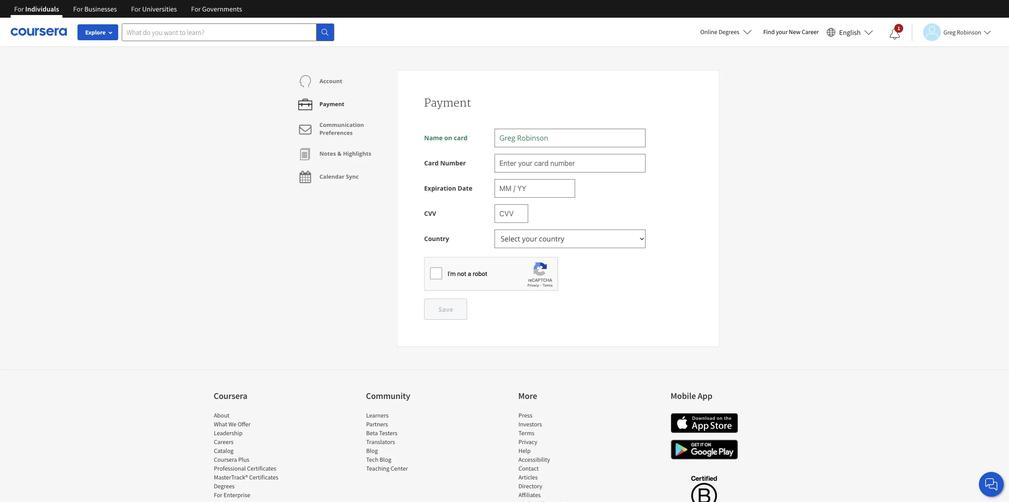 Task type: describe. For each thing, give the bounding box(es) containing it.
for inside about what we offer leadership careers catalog coursera plus professional certificates mastertrack® certificates degrees for enterprise
[[214, 492, 222, 499]]

chat with us image
[[984, 478, 999, 492]]

expiration date
[[424, 184, 472, 193]]

save
[[438, 305, 453, 314]]

governments
[[202, 4, 242, 13]]

1 vertical spatial certificates
[[249, 474, 278, 482]]

list for community
[[366, 411, 441, 473]]

list for coursera
[[214, 411, 289, 503]]

plus
[[238, 456, 249, 464]]

investors
[[518, 421, 542, 429]]

download on the app store image
[[671, 414, 738, 434]]

card
[[454, 134, 468, 142]]

account link
[[296, 70, 342, 93]]

beta testers link
[[366, 430, 397, 437]]

affiliates
[[518, 492, 541, 499]]

investors link
[[518, 421, 542, 429]]

account
[[319, 77, 342, 85]]

robinson
[[957, 28, 981, 36]]

career
[[802, 28, 819, 36]]

about what we offer leadership careers catalog coursera plus professional certificates mastertrack® certificates degrees for enterprise
[[214, 412, 278, 499]]

banner navigation
[[7, 0, 249, 18]]

articles link
[[518, 474, 538, 482]]

careers
[[214, 438, 233, 446]]

individuals
[[25, 4, 59, 13]]

for enterprise link
[[214, 492, 250, 499]]

for for governments
[[191, 4, 201, 13]]

find your new career
[[763, 28, 819, 36]]

country
[[424, 235, 449, 243]]

greg robinson button
[[912, 23, 991, 41]]

directory
[[518, 483, 542, 491]]

greg robinson
[[944, 28, 981, 36]]

cvv
[[424, 209, 436, 218]]

for governments
[[191, 4, 242, 13]]

translators
[[366, 438, 395, 446]]

accessibility
[[518, 456, 550, 464]]

payment inside 'account settings' element
[[319, 101, 344, 108]]

&
[[337, 150, 342, 158]]

translators link
[[366, 438, 395, 446]]

blog link
[[366, 447, 378, 455]]

preferences
[[319, 129, 353, 137]]

date
[[458, 184, 472, 193]]

testers
[[379, 430, 397, 437]]

Name on card text field
[[495, 129, 645, 147]]

we
[[228, 421, 236, 429]]

learners link
[[366, 412, 388, 420]]

expiration
[[424, 184, 456, 193]]

terms link
[[518, 430, 534, 437]]

professional certificates link
[[214, 465, 276, 473]]

accessibility link
[[518, 456, 550, 464]]

degrees link
[[214, 483, 234, 491]]

list item for more
[[518, 500, 594, 503]]

teaching center link
[[366, 465, 408, 473]]

list for more
[[518, 411, 594, 503]]

name on card
[[424, 134, 468, 142]]

catalog
[[214, 447, 233, 455]]

card
[[424, 159, 439, 167]]

for individuals
[[14, 4, 59, 13]]

careers link
[[214, 438, 233, 446]]

0 vertical spatial blog
[[366, 447, 378, 455]]

save button
[[424, 299, 467, 320]]

get it on google play image
[[671, 440, 738, 460]]

mobile app
[[671, 391, 713, 402]]

card number
[[424, 159, 466, 167]]

mobile
[[671, 391, 696, 402]]

what
[[214, 421, 227, 429]]

for for universities
[[131, 4, 141, 13]]

tech
[[366, 456, 378, 464]]

coursera inside about what we offer leadership careers catalog coursera plus professional certificates mastertrack® certificates degrees for enterprise
[[214, 456, 237, 464]]

degrees inside popup button
[[719, 28, 739, 36]]

list item for coursera
[[214, 500, 289, 503]]

account settings element
[[290, 70, 397, 189]]

explore
[[85, 28, 106, 36]]

notes & highlights link
[[296, 143, 371, 166]]

press link
[[518, 412, 532, 420]]

help link
[[518, 447, 530, 455]]

about
[[214, 412, 229, 420]]

press
[[518, 412, 532, 420]]

partners link
[[366, 421, 388, 429]]

mastertrack® certificates link
[[214, 474, 278, 482]]

offer
[[237, 421, 250, 429]]

for businesses
[[73, 4, 117, 13]]

app
[[698, 391, 713, 402]]

english
[[839, 28, 861, 37]]

partners
[[366, 421, 388, 429]]

for universities
[[131, 4, 177, 13]]

professional
[[214, 465, 246, 473]]

online degrees
[[700, 28, 739, 36]]

directory link
[[518, 483, 542, 491]]

1 coursera from the top
[[214, 391, 247, 402]]



Task type: locate. For each thing, give the bounding box(es) containing it.
list
[[214, 411, 289, 503], [366, 411, 441, 473], [518, 411, 594, 503]]

leadership
[[214, 430, 242, 437]]

blog up teaching center link
[[379, 456, 391, 464]]

for left the universities
[[131, 4, 141, 13]]

None search field
[[122, 23, 334, 41]]

contact link
[[518, 465, 539, 473]]

number
[[440, 159, 466, 167]]

calendar sync
[[319, 173, 359, 181]]

0 horizontal spatial payment
[[319, 101, 344, 108]]

list item
[[214, 500, 289, 503], [518, 500, 594, 503]]

list item down enterprise
[[214, 500, 289, 503]]

more
[[518, 391, 537, 402]]

1 list from the left
[[214, 411, 289, 503]]

privacy link
[[518, 438, 537, 446]]

list containing press
[[518, 411, 594, 503]]

payment
[[424, 97, 471, 110], [319, 101, 344, 108]]

online degrees button
[[693, 22, 759, 42]]

calendar
[[319, 173, 345, 181]]

for down "degrees" "link"
[[214, 492, 222, 499]]

1 vertical spatial degrees
[[214, 483, 234, 491]]

affiliates link
[[518, 492, 541, 499]]

1 button
[[883, 23, 907, 45]]

payment up communication
[[319, 101, 344, 108]]

for
[[14, 4, 24, 13], [73, 4, 83, 13], [131, 4, 141, 13], [191, 4, 201, 13], [214, 492, 222, 499]]

coursera
[[214, 391, 247, 402], [214, 456, 237, 464]]

certificates down professional certificates 'link'
[[249, 474, 278, 482]]

blog up tech
[[366, 447, 378, 455]]

privacy
[[518, 438, 537, 446]]

3 list from the left
[[518, 411, 594, 503]]

0 horizontal spatial list
[[214, 411, 289, 503]]

show notifications image
[[890, 29, 900, 39]]

businesses
[[84, 4, 117, 13]]

communication preferences
[[319, 121, 364, 137]]

What do you want to learn? text field
[[122, 23, 317, 41]]

0 horizontal spatial list item
[[214, 500, 289, 503]]

0 vertical spatial degrees
[[719, 28, 739, 36]]

universities
[[142, 4, 177, 13]]

0 horizontal spatial degrees
[[214, 483, 234, 491]]

1 horizontal spatial blog
[[379, 456, 391, 464]]

center
[[390, 465, 408, 473]]

enterprise
[[223, 492, 250, 499]]

coursera plus link
[[214, 456, 249, 464]]

press investors terms privacy help accessibility contact articles directory affiliates
[[518, 412, 550, 499]]

articles
[[518, 474, 538, 482]]

catalog link
[[214, 447, 233, 455]]

highlights
[[343, 150, 371, 158]]

list item down affiliates link
[[518, 500, 594, 503]]

2 list item from the left
[[518, 500, 594, 503]]

mastertrack®
[[214, 474, 248, 482]]

0 vertical spatial certificates
[[247, 465, 276, 473]]

terms
[[518, 430, 534, 437]]

for left governments
[[191, 4, 201, 13]]

certificates
[[247, 465, 276, 473], [249, 474, 278, 482]]

logo of certified b corporation image
[[686, 471, 722, 503]]

for left individuals
[[14, 4, 24, 13]]

for for individuals
[[14, 4, 24, 13]]

tech blog link
[[366, 456, 391, 464]]

coursera image
[[11, 25, 67, 39]]

blog
[[366, 447, 378, 455], [379, 456, 391, 464]]

degrees right online
[[719, 28, 739, 36]]

your
[[776, 28, 788, 36]]

coursera up about link
[[214, 391, 247, 402]]

for left the businesses
[[73, 4, 83, 13]]

what we offer link
[[214, 421, 250, 429]]

1 horizontal spatial list item
[[518, 500, 594, 503]]

list containing learners
[[366, 411, 441, 473]]

sync
[[346, 173, 359, 181]]

leadership link
[[214, 430, 242, 437]]

degrees inside about what we offer leadership careers catalog coursera plus professional certificates mastertrack® certificates degrees for enterprise
[[214, 483, 234, 491]]

help
[[518, 447, 530, 455]]

new
[[789, 28, 801, 36]]

learners
[[366, 412, 388, 420]]

1 horizontal spatial payment
[[424, 97, 471, 110]]

notes
[[319, 150, 336, 158]]

0 vertical spatial coursera
[[214, 391, 247, 402]]

on
[[444, 134, 452, 142]]

1 vertical spatial coursera
[[214, 456, 237, 464]]

1 horizontal spatial list
[[366, 411, 441, 473]]

1
[[898, 25, 900, 31]]

notes & highlights
[[319, 150, 371, 158]]

degrees
[[719, 28, 739, 36], [214, 483, 234, 491]]

english button
[[823, 18, 877, 46]]

certificates up mastertrack® certificates link
[[247, 465, 276, 473]]

communication preferences link
[[296, 116, 391, 143]]

greg
[[944, 28, 956, 36]]

online
[[700, 28, 717, 36]]

2 horizontal spatial list
[[518, 411, 594, 503]]

teaching
[[366, 465, 389, 473]]

2 list from the left
[[366, 411, 441, 473]]

degrees down mastertrack®
[[214, 483, 234, 491]]

name
[[424, 134, 443, 142]]

1 list item from the left
[[214, 500, 289, 503]]

1 horizontal spatial degrees
[[719, 28, 739, 36]]

beta
[[366, 430, 378, 437]]

list containing about
[[214, 411, 289, 503]]

0 horizontal spatial blog
[[366, 447, 378, 455]]

contact
[[518, 465, 539, 473]]

learners partners beta testers translators blog tech blog teaching center
[[366, 412, 408, 473]]

coursera down catalog link
[[214, 456, 237, 464]]

calendar sync link
[[296, 166, 359, 189]]

payment up on
[[424, 97, 471, 110]]

communication
[[319, 121, 364, 129]]

payment link
[[296, 93, 344, 116]]

1 vertical spatial blog
[[379, 456, 391, 464]]

about link
[[214, 412, 229, 420]]

2 coursera from the top
[[214, 456, 237, 464]]

for for businesses
[[73, 4, 83, 13]]



Task type: vqa. For each thing, say whether or not it's contained in the screenshot.
Calendar
yes



